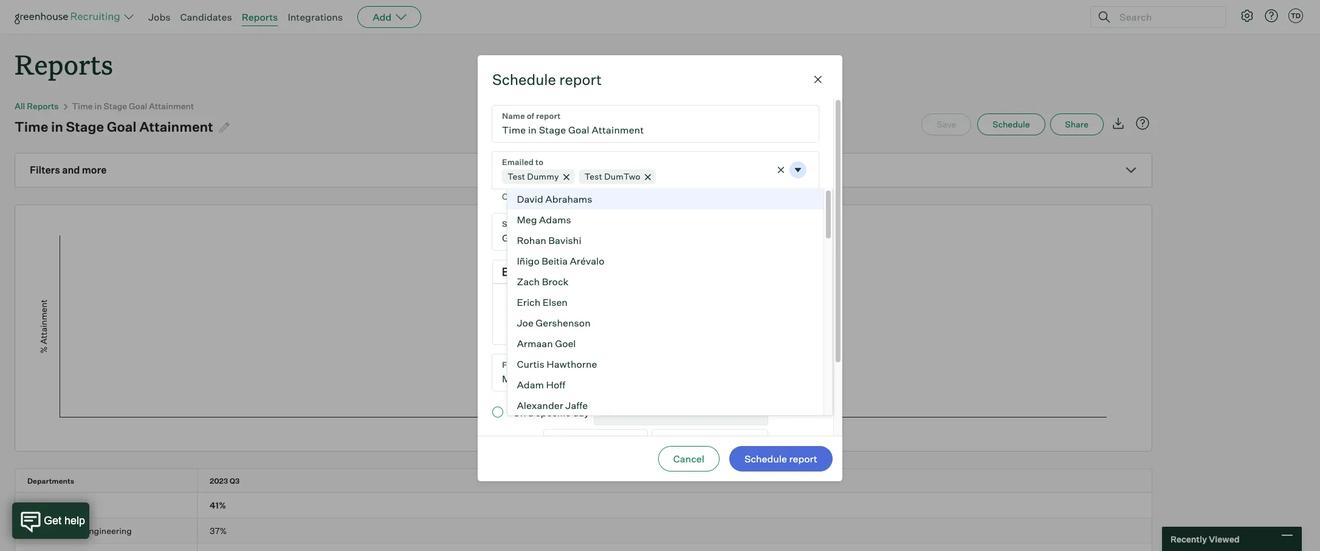 Task type: vqa. For each thing, say whether or not it's contained in the screenshot.
topmost Recruiter
no



Task type: describe. For each thing, give the bounding box(es) containing it.
3 toolbar from the left
[[707, 261, 754, 284]]

td button
[[1289, 9, 1303, 23]]

2 toolbar from the left
[[639, 261, 707, 284]]

on
[[513, 407, 526, 419]]

armaan goel option
[[508, 334, 824, 354]]

meg
[[517, 214, 537, 226]]

iñigo beitia arévalo
[[517, 255, 605, 267]]

list box containing david abrahams
[[507, 189, 833, 552]]

average
[[27, 501, 62, 511]]

all reports
[[15, 101, 59, 111]]

rohan bavishi option
[[508, 230, 824, 251]]

candidates
[[180, 11, 232, 23]]

1 horizontal spatial toggle flyout image
[[741, 436, 753, 448]]

schedule report inside button
[[745, 454, 818, 466]]

every
[[513, 436, 539, 448]]

test for test dummy
[[508, 171, 525, 182]]

david
[[517, 193, 544, 205]]

filters and more
[[30, 164, 107, 176]]

alexander
[[517, 400, 564, 412]]

37%
[[210, 526, 227, 537]]

41%
[[210, 501, 226, 511]]

3 row group from the top
[[15, 545, 1152, 552]]

only
[[502, 191, 521, 202]]

row for row group containing research and engineering
[[15, 519, 1152, 544]]

adam hoff option
[[508, 375, 824, 396]]

dummy
[[527, 171, 559, 182]]

candidates link
[[180, 11, 232, 23]]

with
[[549, 191, 566, 202]]

0 vertical spatial goal
[[129, 101, 147, 111]]

and for filters
[[62, 164, 80, 176]]

alexander jaffe option
[[508, 396, 824, 416]]

1 horizontal spatial time
[[72, 101, 93, 111]]

joe
[[517, 317, 534, 329]]

david abrahams option
[[508, 189, 824, 210]]

0 vertical spatial stage
[[104, 101, 127, 111]]

0 horizontal spatial report
[[559, 70, 602, 89]]

recently
[[1171, 535, 1207, 545]]

2 vertical spatial reports
[[27, 101, 59, 111]]

time in stage goal attainment link
[[72, 101, 194, 111]]

armaan goel
[[517, 338, 576, 350]]

adam hoff
[[517, 379, 566, 391]]

rohan bavishi
[[517, 234, 582, 247]]

reports link
[[242, 11, 278, 23]]

1 vertical spatial reports
[[15, 46, 113, 82]]

adam
[[517, 379, 544, 391]]

1 the from the left
[[569, 191, 582, 202]]

see
[[699, 191, 714, 202]]

cancel
[[673, 454, 704, 466]]

departments
[[27, 477, 74, 486]]

integrations
[[288, 11, 343, 23]]

zach
[[517, 276, 540, 288]]

all
[[15, 101, 25, 111]]

elsen
[[543, 296, 568, 309]]

configure image
[[1240, 9, 1255, 23]]

grid containing average
[[15, 470, 1152, 552]]

row group containing average
[[15, 494, 1152, 519]]

add button
[[357, 6, 421, 28]]

schedule button
[[978, 114, 1045, 136]]

research and engineering
[[27, 526, 132, 537]]

more
[[82, 164, 107, 176]]

and for research
[[67, 526, 82, 537]]

1 vertical spatial stage
[[66, 119, 104, 135]]

Search text field
[[1117, 8, 1215, 26]]

test dumtwo
[[585, 171, 641, 182]]

jobs
[[148, 11, 171, 23]]

integrations link
[[288, 11, 343, 23]]

td button
[[1286, 6, 1306, 26]]

meg adams option
[[508, 210, 824, 230]]

1 horizontal spatial schedule
[[745, 454, 787, 466]]

0 vertical spatial attainment
[[149, 101, 194, 111]]

2023
[[210, 477, 228, 486]]

greenhouse recruiting image
[[15, 10, 124, 24]]

beitia
[[542, 255, 568, 267]]

cancel button
[[658, 447, 720, 472]]

on a specific day
[[513, 407, 589, 419]]

hoff
[[546, 379, 566, 391]]

engineering
[[83, 526, 132, 537]]

meg adams
[[517, 214, 571, 226]]

a
[[528, 407, 534, 419]]

0 horizontal spatial in
[[51, 119, 63, 135]]

brock
[[542, 276, 569, 288]]



Task type: locate. For each thing, give the bounding box(es) containing it.
0 horizontal spatial test
[[508, 171, 525, 182]]

the
[[569, 191, 582, 202], [716, 191, 729, 202]]

add
[[373, 11, 392, 23]]

row for third row group from the top
[[15, 545, 1152, 552]]

test
[[508, 171, 525, 182], [585, 171, 602, 182]]

test up only
[[508, 171, 525, 182]]

recently viewed
[[1171, 535, 1240, 545]]

the left full in the right of the page
[[716, 191, 729, 202]]

2 vertical spatial report
[[789, 454, 818, 466]]

1 test from the left
[[508, 171, 525, 182]]

none field containing test dummy
[[492, 152, 819, 204]]

row for row group containing average
[[15, 494, 1152, 519]]

row
[[15, 470, 1152, 493], [15, 494, 1152, 519], [15, 519, 1152, 544], [15, 545, 1152, 552]]

users
[[523, 191, 546, 202]]

td
[[1291, 12, 1301, 20]]

curtis hawthorne option
[[508, 354, 824, 375]]

research
[[27, 526, 65, 537]]

test up necessary in the top of the page
[[585, 171, 602, 182]]

erich elsen
[[517, 296, 568, 309]]

stage
[[104, 101, 127, 111], [66, 119, 104, 135]]

day
[[573, 407, 589, 419]]

row group containing research and engineering
[[15, 519, 1152, 545]]

filters
[[30, 164, 60, 176]]

erich
[[517, 296, 541, 309]]

1 row group from the top
[[15, 494, 1152, 519]]

joe gershenson
[[517, 317, 591, 329]]

alexander jaffe
[[517, 400, 588, 412]]

group
[[493, 261, 818, 284]]

share
[[1065, 119, 1089, 130]]

2 horizontal spatial toggle flyout image
[[792, 164, 804, 176]]

4 row from the top
[[15, 545, 1152, 552]]

2 test from the left
[[585, 171, 602, 182]]

1 vertical spatial attainment
[[139, 119, 213, 135]]

1 horizontal spatial schedule report
[[745, 454, 818, 466]]

0 vertical spatial in
[[95, 101, 102, 111]]

download image
[[1111, 116, 1126, 131]]

0 vertical spatial reports
[[242, 11, 278, 23]]

and
[[62, 164, 80, 176], [67, 526, 82, 537]]

1 horizontal spatial the
[[716, 191, 729, 202]]

report
[[559, 70, 602, 89], [747, 191, 773, 202], [789, 454, 818, 466]]

q3
[[230, 477, 240, 486]]

0 horizontal spatial time
[[15, 119, 48, 135]]

adams
[[539, 214, 571, 226]]

2 row from the top
[[15, 494, 1152, 519]]

0 horizontal spatial toggle flyout image
[[620, 436, 633, 448]]

1 row from the top
[[15, 470, 1152, 493]]

viewed
[[1209, 535, 1240, 545]]

schedule report
[[492, 70, 602, 89], [745, 454, 818, 466]]

and left more
[[62, 164, 80, 176]]

faq image
[[1135, 116, 1150, 131]]

iñigo beitia arévalo option
[[508, 251, 824, 272]]

close modal icon image
[[811, 72, 825, 87]]

curtis
[[517, 358, 545, 371]]

cell
[[198, 545, 283, 552]]

2 vertical spatial schedule
[[745, 454, 787, 466]]

1 horizontal spatial in
[[95, 101, 102, 111]]

1 vertical spatial goal
[[107, 119, 136, 135]]

arévalo
[[570, 255, 605, 267]]

0 vertical spatial report
[[559, 70, 602, 89]]

jaffe
[[566, 400, 588, 412]]

goel
[[555, 338, 576, 350]]

1 vertical spatial schedule
[[993, 119, 1030, 130]]

attainment
[[149, 101, 194, 111], [139, 119, 213, 135]]

2 the from the left
[[716, 191, 729, 202]]

all reports link
[[15, 101, 59, 111]]

erich elsen option
[[508, 292, 824, 313]]

test for test dumtwo
[[585, 171, 602, 182]]

1 vertical spatial schedule report
[[745, 454, 818, 466]]

save and schedule this report to revisit it! element
[[922, 114, 978, 136]]

row containing average
[[15, 494, 1152, 519]]

none field clear selection
[[492, 152, 819, 204]]

bavishi
[[549, 234, 582, 247]]

rohan
[[517, 234, 547, 247]]

jobs link
[[148, 11, 171, 23]]

0 horizontal spatial the
[[569, 191, 582, 202]]

iñigo
[[517, 255, 540, 267]]

1 toolbar from the left
[[493, 261, 639, 284]]

0 vertical spatial schedule report
[[492, 70, 602, 89]]

toggle flyout image right cancel 'button'
[[741, 436, 753, 448]]

3 row from the top
[[15, 519, 1152, 544]]

toolbar
[[493, 261, 639, 284], [639, 261, 707, 284], [707, 261, 754, 284]]

abrahams
[[546, 193, 593, 205]]

1 vertical spatial time
[[15, 119, 48, 135]]

list box
[[507, 189, 833, 552]]

necessary
[[584, 191, 627, 202]]

0 horizontal spatial schedule report
[[492, 70, 602, 89]]

2023 q3
[[210, 477, 240, 486]]

0 vertical spatial time in stage goal attainment
[[72, 101, 194, 111]]

clear selection image
[[775, 164, 787, 176]]

time right all reports
[[72, 101, 93, 111]]

hawthorne
[[547, 358, 597, 371]]

time
[[72, 101, 93, 111], [15, 119, 48, 135]]

permissions
[[629, 191, 681, 202]]

joe gershenson option
[[508, 313, 824, 334]]

armaan
[[517, 338, 553, 350]]

the right with
[[569, 191, 582, 202]]

and right research
[[67, 526, 82, 537]]

zach brock
[[517, 276, 569, 288]]

0 vertical spatial schedule
[[492, 70, 556, 89]]

zach brock option
[[508, 272, 824, 292]]

specific
[[536, 407, 571, 419]]

goal
[[129, 101, 147, 111], [107, 119, 136, 135]]

reports right all
[[27, 101, 59, 111]]

1 vertical spatial and
[[67, 526, 82, 537]]

row containing research and engineering
[[15, 519, 1152, 544]]

row containing departments
[[15, 470, 1152, 493]]

only users with the necessary permissions will see the full report
[[502, 191, 773, 202]]

will
[[683, 191, 697, 202]]

row group
[[15, 494, 1152, 519], [15, 519, 1152, 545], [15, 545, 1152, 552]]

report inside button
[[789, 454, 818, 466]]

time in stage goal attainment
[[72, 101, 194, 111], [15, 119, 213, 135]]

time down all reports link
[[15, 119, 48, 135]]

toggle flyout image
[[792, 164, 804, 176], [620, 436, 633, 448], [741, 436, 753, 448]]

full
[[731, 191, 744, 202]]

2 horizontal spatial schedule
[[993, 119, 1030, 130]]

None text field
[[492, 214, 819, 250]]

toggle flyout image down 'alexander jaffe' option at the bottom of page
[[620, 436, 633, 448]]

None field
[[492, 152, 819, 204], [492, 355, 656, 391], [594, 401, 768, 425], [544, 430, 647, 454], [652, 430, 768, 454], [492, 355, 656, 391], [594, 401, 768, 425], [544, 430, 647, 454], [652, 430, 768, 454]]

1 horizontal spatial test
[[585, 171, 602, 182]]

2 row group from the top
[[15, 519, 1152, 545]]

gershenson
[[536, 317, 591, 329]]

row for grid containing average
[[15, 470, 1152, 493]]

schedule report button
[[729, 447, 833, 472]]

None text field
[[492, 106, 819, 142]]

0 vertical spatial and
[[62, 164, 80, 176]]

reports right candidates link
[[242, 11, 278, 23]]

toggle flyout image inside clear selection field
[[792, 164, 804, 176]]

dumtwo
[[604, 171, 641, 182]]

1 horizontal spatial report
[[747, 191, 773, 202]]

schedule
[[492, 70, 556, 89], [993, 119, 1030, 130], [745, 454, 787, 466]]

2 horizontal spatial report
[[789, 454, 818, 466]]

share button
[[1050, 114, 1104, 136]]

test dummy
[[508, 171, 559, 182]]

0 vertical spatial time
[[72, 101, 93, 111]]

report inside field
[[747, 191, 773, 202]]

david abrahams
[[517, 193, 593, 205]]

grid
[[15, 470, 1152, 552]]

toggle flyout image right clear selection icon
[[792, 164, 804, 176]]

xychart image
[[30, 206, 1137, 449]]

0 horizontal spatial schedule
[[492, 70, 556, 89]]

reports down greenhouse recruiting image
[[15, 46, 113, 82]]

curtis hawthorne
[[517, 358, 597, 371]]

1 vertical spatial report
[[747, 191, 773, 202]]

1 vertical spatial time in stage goal attainment
[[15, 119, 213, 135]]

reports
[[242, 11, 278, 23], [15, 46, 113, 82], [27, 101, 59, 111]]

1 vertical spatial in
[[51, 119, 63, 135]]



